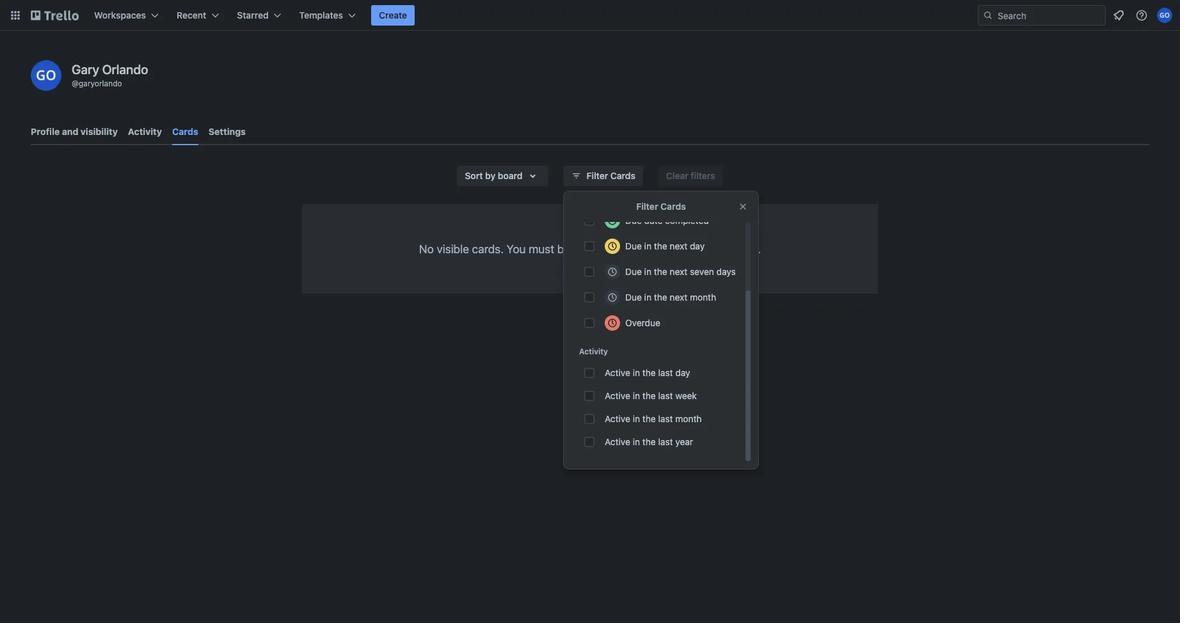 Task type: vqa. For each thing, say whether or not it's contained in the screenshot.
Add members to card ICON
no



Task type: locate. For each thing, give the bounding box(es) containing it.
starred
[[237, 10, 269, 20]]

0 vertical spatial next
[[670, 241, 688, 252]]

appear
[[697, 242, 732, 256]]

3 due from the top
[[626, 267, 642, 277]]

active in the last month
[[605, 414, 702, 425]]

1 vertical spatial filter
[[637, 201, 659, 212]]

active in the last day
[[605, 368, 691, 378]]

due left date at the right top of page
[[626, 215, 642, 226]]

0 notifications image
[[1112, 8, 1127, 23]]

2 due from the top
[[626, 241, 642, 252]]

0 horizontal spatial cards
[[172, 126, 198, 137]]

0 vertical spatial cards
[[172, 126, 198, 137]]

recent button
[[169, 5, 227, 26]]

no visible cards. you must be added to a card for it to appear here.
[[419, 242, 761, 256]]

be
[[558, 242, 571, 256]]

0 horizontal spatial gary orlando (garyorlando) image
[[31, 60, 61, 91]]

filters
[[691, 171, 716, 181]]

cards up due date completed
[[661, 201, 686, 212]]

last
[[659, 368, 673, 378], [659, 391, 673, 401], [659, 414, 673, 425], [659, 437, 673, 448]]

the down 'active in the last day'
[[643, 391, 656, 401]]

clear filters
[[667, 171, 716, 181]]

day right it
[[690, 241, 705, 252]]

to right it
[[683, 242, 694, 256]]

visibility
[[81, 126, 118, 137]]

3 next from the top
[[670, 292, 688, 303]]

workspaces button
[[86, 5, 167, 26]]

cards link
[[172, 120, 198, 145]]

the down active in the last month
[[643, 437, 656, 448]]

active down active in the last month
[[605, 437, 631, 448]]

gary orlando (garyorlando) image
[[1158, 8, 1173, 23], [31, 60, 61, 91]]

cards
[[172, 126, 198, 137], [611, 171, 636, 181], [661, 201, 686, 212]]

filter
[[587, 171, 608, 181], [637, 201, 659, 212]]

the left it
[[654, 241, 668, 252]]

in up the overdue
[[645, 292, 652, 303]]

last left year
[[659, 437, 673, 448]]

2 vertical spatial cards
[[661, 201, 686, 212]]

cards inside button
[[611, 171, 636, 181]]

2 active from the top
[[605, 391, 631, 401]]

templates button
[[292, 5, 364, 26]]

settings
[[209, 126, 246, 137]]

day for due in the next day
[[690, 241, 705, 252]]

@
[[72, 79, 79, 88]]

activity left cards link
[[128, 126, 162, 137]]

0 horizontal spatial to
[[609, 242, 619, 256]]

for
[[657, 242, 671, 256]]

1 last from the top
[[659, 368, 673, 378]]

2 last from the top
[[659, 391, 673, 401]]

no
[[419, 242, 434, 256]]

in for active in the last year
[[633, 437, 640, 448]]

active for active in the last year
[[605, 437, 631, 448]]

the down for
[[654, 267, 668, 277]]

sort
[[465, 171, 483, 181]]

1 due from the top
[[626, 215, 642, 226]]

in left for
[[645, 241, 652, 252]]

activity link
[[128, 120, 162, 143]]

next
[[670, 241, 688, 252], [670, 267, 688, 277], [670, 292, 688, 303]]

the up active in the last week
[[643, 368, 656, 378]]

cards right activity "link"
[[172, 126, 198, 137]]

in up active in the last year
[[633, 414, 640, 425]]

active up active in the last year
[[605, 414, 631, 425]]

due in the next day
[[626, 241, 705, 252]]

next for month
[[670, 292, 688, 303]]

week
[[676, 391, 697, 401]]

last up active in the last week
[[659, 368, 673, 378]]

the up active in the last year
[[643, 414, 656, 425]]

4 active from the top
[[605, 437, 631, 448]]

3 active from the top
[[605, 414, 631, 425]]

in
[[645, 241, 652, 252], [645, 267, 652, 277], [645, 292, 652, 303], [633, 368, 640, 378], [633, 391, 640, 401], [633, 414, 640, 425], [633, 437, 640, 448]]

1 horizontal spatial activity
[[579, 347, 608, 356]]

last for week
[[659, 391, 673, 401]]

due down a in the right top of the page
[[626, 267, 642, 277]]

recent
[[177, 10, 206, 20]]

filter cards
[[587, 171, 636, 181], [637, 201, 686, 212]]

last for year
[[659, 437, 673, 448]]

2 next from the top
[[670, 267, 688, 277]]

next down it
[[670, 267, 688, 277]]

0 vertical spatial filter
[[587, 171, 608, 181]]

4 due from the top
[[626, 292, 642, 303]]

gary orlando (garyorlando) image left @
[[31, 60, 61, 91]]

0 vertical spatial day
[[690, 241, 705, 252]]

2 to from the left
[[683, 242, 694, 256]]

the for active in the last month
[[643, 414, 656, 425]]

in for active in the last week
[[633, 391, 640, 401]]

the for due in the next day
[[654, 241, 668, 252]]

in for active in the last month
[[633, 414, 640, 425]]

active
[[605, 368, 631, 378], [605, 391, 631, 401], [605, 414, 631, 425], [605, 437, 631, 448]]

card
[[631, 242, 654, 256]]

day
[[690, 241, 705, 252], [676, 368, 691, 378]]

to left a in the right top of the page
[[609, 242, 619, 256]]

due up the overdue
[[626, 292, 642, 303]]

activity up 'active in the last day'
[[579, 347, 608, 356]]

filter cards button
[[564, 166, 643, 186]]

to
[[609, 242, 619, 256], [683, 242, 694, 256]]

last left week
[[659, 391, 673, 401]]

the for active in the last year
[[643, 437, 656, 448]]

cards left clear
[[611, 171, 636, 181]]

sort by board
[[465, 171, 523, 181]]

1 vertical spatial day
[[676, 368, 691, 378]]

active in the last week
[[605, 391, 697, 401]]

filter inside button
[[587, 171, 608, 181]]

gary orlando (garyorlando) image right the open information menu icon
[[1158, 8, 1173, 23]]

4 last from the top
[[659, 437, 673, 448]]

days
[[717, 267, 736, 277]]

1 vertical spatial month
[[676, 414, 702, 425]]

in down 'active in the last day'
[[633, 391, 640, 401]]

year
[[676, 437, 694, 448]]

1 horizontal spatial cards
[[611, 171, 636, 181]]

1 vertical spatial cards
[[611, 171, 636, 181]]

date
[[645, 215, 663, 226]]

month down seven
[[690, 292, 717, 303]]

month
[[690, 292, 717, 303], [676, 414, 702, 425]]

active for active in the last day
[[605, 368, 631, 378]]

1 next from the top
[[670, 241, 688, 252]]

Search field
[[994, 6, 1106, 25]]

0 horizontal spatial filter cards
[[587, 171, 636, 181]]

the for due in the next seven days
[[654, 267, 668, 277]]

in up active in the last week
[[633, 368, 640, 378]]

active up active in the last week
[[605, 368, 631, 378]]

due in the next month
[[626, 292, 717, 303]]

the up the overdue
[[654, 292, 668, 303]]

next up 'due in the next seven days'
[[670, 241, 688, 252]]

1 vertical spatial gary orlando (garyorlando) image
[[31, 60, 61, 91]]

due left for
[[626, 241, 642, 252]]

0 horizontal spatial filter
[[587, 171, 608, 181]]

close popover image
[[738, 202, 749, 212]]

3 last from the top
[[659, 414, 673, 425]]

0 vertical spatial month
[[690, 292, 717, 303]]

visible
[[437, 242, 469, 256]]

in down "card"
[[645, 267, 652, 277]]

the
[[654, 241, 668, 252], [654, 267, 668, 277], [654, 292, 668, 303], [643, 368, 656, 378], [643, 391, 656, 401], [643, 414, 656, 425], [643, 437, 656, 448]]

in down active in the last month
[[633, 437, 640, 448]]

1 active from the top
[[605, 368, 631, 378]]

1 horizontal spatial to
[[683, 242, 694, 256]]

active for active in the last week
[[605, 391, 631, 401]]

gary orlando @ garyorlando
[[72, 61, 148, 88]]

1 vertical spatial filter cards
[[637, 201, 686, 212]]

active down 'active in the last day'
[[605, 391, 631, 401]]

0 vertical spatial filter cards
[[587, 171, 636, 181]]

due
[[626, 215, 642, 226], [626, 241, 642, 252], [626, 267, 642, 277], [626, 292, 642, 303]]

month down week
[[676, 414, 702, 425]]

next down 'due in the next seven days'
[[670, 292, 688, 303]]

last down active in the last week
[[659, 414, 673, 425]]

1 vertical spatial next
[[670, 267, 688, 277]]

0 vertical spatial activity
[[128, 126, 162, 137]]

2 vertical spatial next
[[670, 292, 688, 303]]

activity
[[128, 126, 162, 137], [579, 347, 608, 356]]

0 vertical spatial gary orlando (garyorlando) image
[[1158, 8, 1173, 23]]

in for due in the next day
[[645, 241, 652, 252]]

by
[[485, 171, 496, 181]]

cards.
[[472, 242, 504, 256]]

day up week
[[676, 368, 691, 378]]

day for active in the last day
[[676, 368, 691, 378]]



Task type: describe. For each thing, give the bounding box(es) containing it.
create button
[[371, 5, 415, 26]]

primary element
[[0, 0, 1181, 31]]

clear
[[667, 171, 689, 181]]

last for day
[[659, 368, 673, 378]]

due for due in the next day
[[626, 241, 642, 252]]

and
[[62, 126, 78, 137]]

the for active in the last day
[[643, 368, 656, 378]]

profile and visibility
[[31, 126, 118, 137]]

in for due in the next seven days
[[645, 267, 652, 277]]

2 horizontal spatial cards
[[661, 201, 686, 212]]

board
[[498, 171, 523, 181]]

due for due date completed
[[626, 215, 642, 226]]

you
[[507, 242, 526, 256]]

here.
[[735, 242, 761, 256]]

gary
[[72, 61, 99, 77]]

active in the last year
[[605, 437, 694, 448]]

due for due in the next seven days
[[626, 267, 642, 277]]

create
[[379, 10, 407, 20]]

settings link
[[209, 120, 246, 143]]

due date completed
[[626, 215, 709, 226]]

filter cards inside button
[[587, 171, 636, 181]]

back to home image
[[31, 5, 79, 26]]

a
[[622, 242, 628, 256]]

open information menu image
[[1136, 9, 1149, 22]]

workspaces
[[94, 10, 146, 20]]

profile
[[31, 126, 60, 137]]

orlando
[[102, 61, 148, 77]]

in for active in the last day
[[633, 368, 640, 378]]

overdue
[[626, 318, 661, 328]]

0 horizontal spatial activity
[[128, 126, 162, 137]]

in for due in the next month
[[645, 292, 652, 303]]

clear filters button
[[659, 166, 723, 186]]

due for due in the next month
[[626, 292, 642, 303]]

templates
[[299, 10, 343, 20]]

month for active in the last month
[[676, 414, 702, 425]]

active for active in the last month
[[605, 414, 631, 425]]

1 horizontal spatial filter
[[637, 201, 659, 212]]

garyorlando
[[79, 79, 122, 88]]

added
[[574, 242, 606, 256]]

seven
[[690, 267, 715, 277]]

due in the next seven days
[[626, 267, 736, 277]]

1 vertical spatial activity
[[579, 347, 608, 356]]

1 to from the left
[[609, 242, 619, 256]]

search image
[[984, 10, 994, 20]]

next for day
[[670, 241, 688, 252]]

the for active in the last week
[[643, 391, 656, 401]]

the for due in the next month
[[654, 292, 668, 303]]

completed
[[665, 215, 709, 226]]

profile and visibility link
[[31, 120, 118, 143]]

starred button
[[229, 5, 289, 26]]

must
[[529, 242, 555, 256]]

it
[[674, 242, 680, 256]]

last for month
[[659, 414, 673, 425]]

1 horizontal spatial filter cards
[[637, 201, 686, 212]]

sort by board button
[[457, 166, 548, 186]]

next for seven
[[670, 267, 688, 277]]

1 horizontal spatial gary orlando (garyorlando) image
[[1158, 8, 1173, 23]]

month for due in the next month
[[690, 292, 717, 303]]



